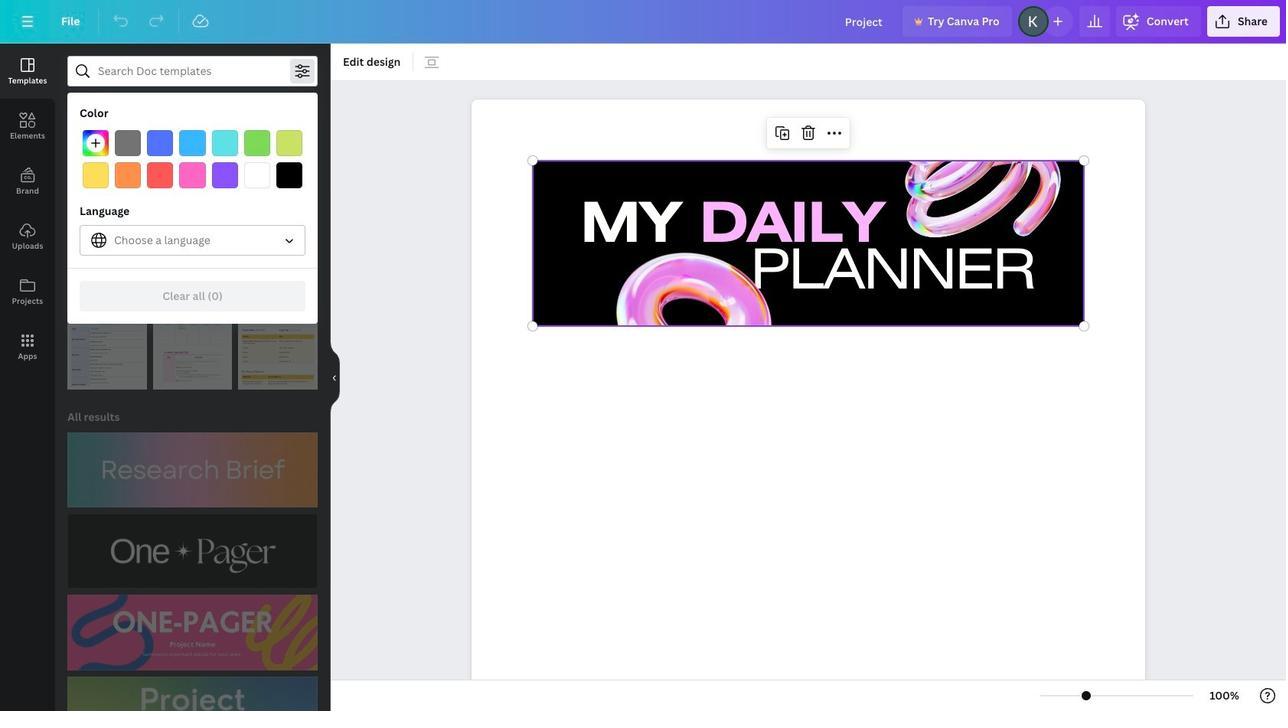 Task type: vqa. For each thing, say whether or not it's contained in the screenshot.
Login
no



Task type: locate. For each thing, give the bounding box(es) containing it.
royal blue image
[[147, 130, 173, 156], [147, 130, 173, 156]]

coral red image
[[147, 162, 173, 189]]

Orange button
[[115, 162, 141, 189]]

#737373 button
[[115, 130, 141, 156]]

black image
[[276, 162, 302, 189], [276, 162, 302, 189]]

light blue image
[[179, 130, 206, 156]]

add a new color image
[[83, 130, 109, 156], [83, 130, 109, 156]]

Design title text field
[[833, 6, 896, 37]]

Black button
[[276, 162, 302, 189]]

research brief docs banner in orange teal pink soft pastels style image
[[67, 433, 318, 508]]

Zoom button
[[1200, 684, 1249, 708]]

orange image
[[115, 162, 141, 189], [115, 162, 141, 189]]

pink image
[[179, 162, 206, 189], [179, 162, 206, 189]]

turquoise blue image
[[212, 130, 238, 156]]

grass green image
[[244, 130, 270, 156], [244, 130, 270, 156]]

project overview/one-pager professional docs banner in pink dark blue yellow playful abstract style image
[[67, 595, 318, 670]]

lime image
[[276, 130, 302, 156], [276, 130, 302, 156]]

Lime button
[[276, 130, 302, 156]]

side panel tab list
[[0, 44, 55, 374]]

None text field
[[472, 91, 1145, 711]]

yellow image
[[83, 162, 109, 189], [83, 162, 109, 189]]

project overview/one-pager professional docs banner in black white sleek monochrome style image
[[67, 514, 318, 589]]

Coral red button
[[147, 162, 173, 189]]

white image
[[244, 162, 270, 189], [244, 162, 270, 189]]

option group
[[80, 127, 305, 192]]

one pager doc image
[[67, 287, 147, 390]]

None button
[[80, 225, 305, 256]]

Light blue button
[[179, 130, 206, 156]]

Royal blue button
[[147, 130, 173, 156]]



Task type: describe. For each thing, give the bounding box(es) containing it.
purple image
[[212, 162, 238, 189]]

Yellow button
[[83, 162, 109, 189]]

purple image
[[212, 162, 238, 189]]

project plan doc image
[[238, 287, 318, 390]]

project overview docs banner in light green blue vibrant professional style image
[[67, 676, 318, 711]]

White button
[[244, 162, 270, 189]]

Purple button
[[212, 162, 238, 189]]

turquoise blue image
[[212, 130, 238, 156]]

hide image
[[330, 341, 340, 414]]

coral red image
[[147, 162, 173, 189]]

Grass green button
[[244, 130, 270, 156]]

Pink button
[[179, 162, 206, 189]]

Search Doc templates search field
[[98, 57, 287, 86]]

planner personal docs banner in black pink dark tech style image
[[67, 169, 318, 244]]

Turquoise blue button
[[212, 130, 238, 156]]

#737373 image
[[115, 130, 141, 156]]

main menu bar
[[0, 0, 1286, 44]]

#737373 image
[[115, 130, 141, 156]]

light blue image
[[179, 130, 206, 156]]

weekly planner doc in magenta light pink vibrant professional style image
[[153, 287, 232, 390]]



